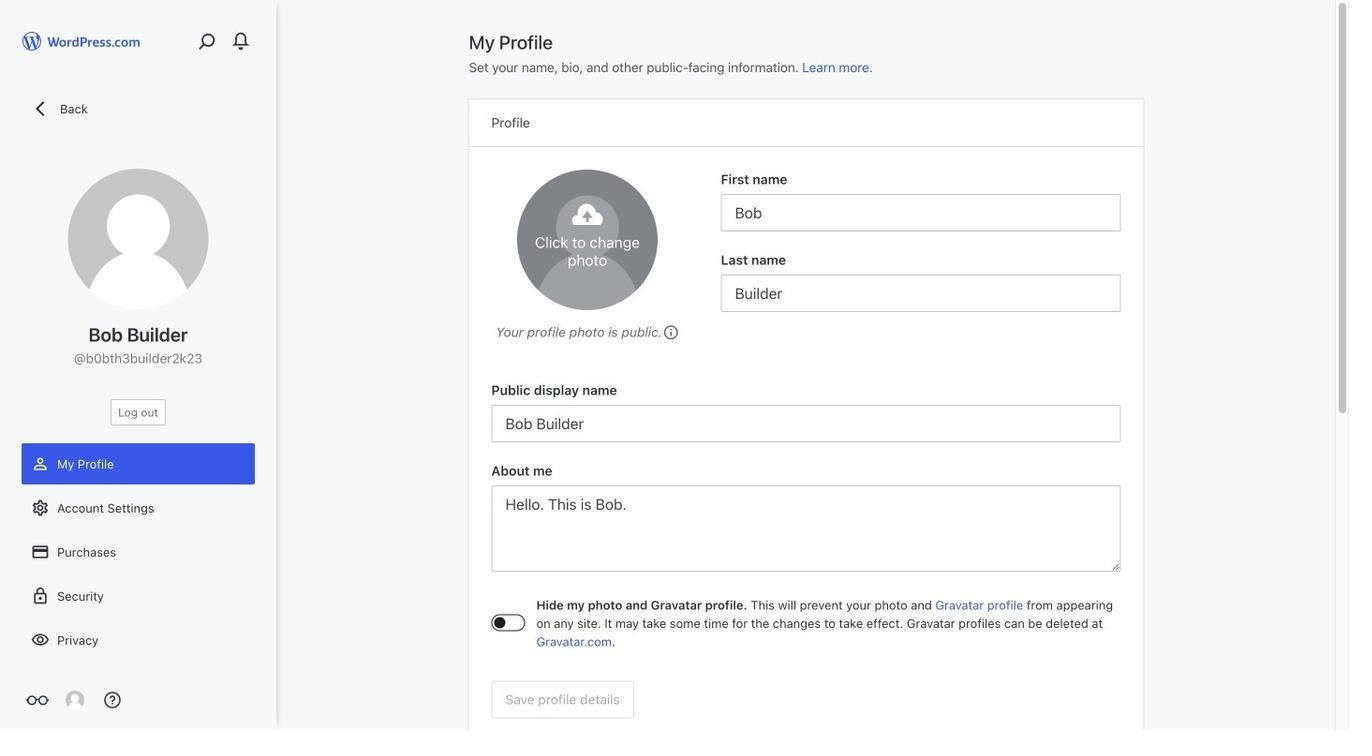 Task type: locate. For each thing, give the bounding box(es) containing it.
settings image
[[31, 499, 50, 517]]

bob builder image
[[68, 169, 209, 309], [517, 170, 658, 310], [66, 691, 84, 709]]

None text field
[[721, 194, 1121, 231], [492, 485, 1121, 572], [721, 194, 1121, 231], [492, 485, 1121, 572]]

person image
[[31, 454, 50, 473]]

None text field
[[721, 275, 1121, 312], [492, 405, 1121, 442], [721, 275, 1121, 312], [492, 405, 1121, 442]]

visibility image
[[31, 631, 50, 649]]

group
[[721, 170, 1121, 231], [721, 250, 1121, 312], [492, 380, 1121, 442], [492, 461, 1121, 577]]

lock image
[[31, 587, 50, 605]]

main content
[[469, 30, 1144, 730]]

more information image
[[662, 323, 679, 340]]



Task type: vqa. For each thing, say whether or not it's contained in the screenshot.
the settings icon
yes



Task type: describe. For each thing, give the bounding box(es) containing it.
reader image
[[26, 689, 49, 711]]

credit_card image
[[31, 543, 50, 561]]



